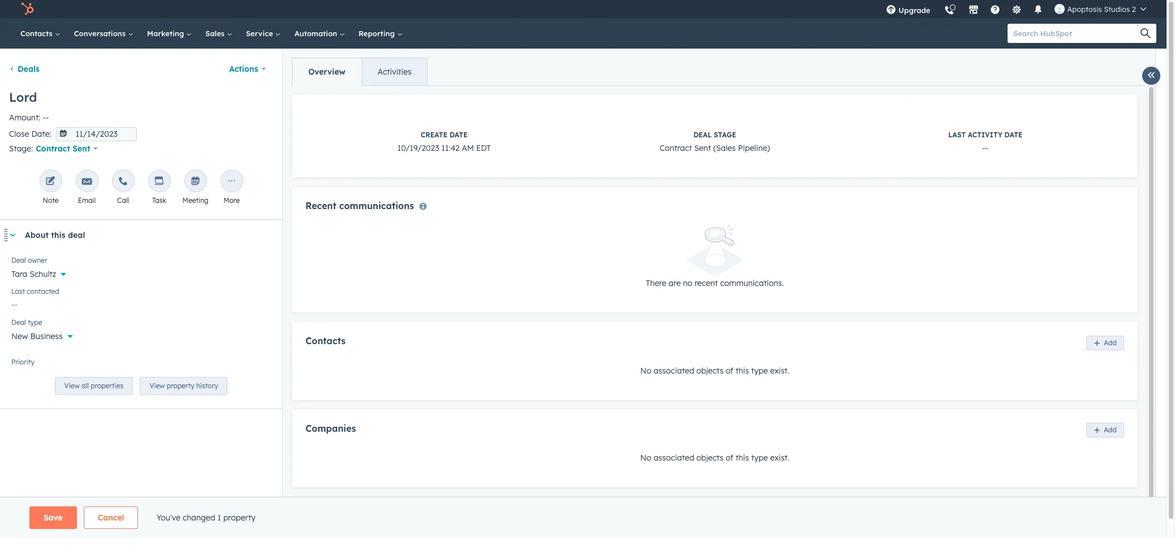 Task type: describe. For each thing, give the bounding box(es) containing it.
marketplaces image
[[969, 5, 979, 15]]

you've changed 1 property
[[156, 513, 256, 523]]

save button
[[29, 507, 77, 530]]

actions button
[[222, 58, 273, 80]]

tara schultz button
[[11, 263, 271, 282]]

contract inside popup button
[[36, 144, 70, 154]]

upgrade image
[[886, 5, 897, 15]]

help image
[[991, 5, 1001, 15]]

conversations
[[74, 29, 128, 38]]

this inside dropdown button
[[51, 230, 65, 241]]

exist. for contacts
[[770, 366, 790, 376]]

upgrade
[[899, 6, 931, 15]]

contacted
[[27, 288, 59, 296]]

changed
[[183, 513, 215, 523]]

calling icon button
[[940, 1, 960, 18]]

reporting link
[[352, 18, 409, 49]]

create date 10/19/2023 11:42 am edt
[[398, 131, 491, 153]]

associated for companies
[[654, 453, 694, 463]]

0 vertical spatial property
[[167, 382, 194, 391]]

about
[[25, 230, 49, 241]]

associated for contacts
[[654, 366, 694, 376]]

cancel
[[98, 513, 124, 523]]

pipeline)
[[738, 143, 770, 153]]

overview
[[308, 67, 346, 77]]

10/19/2023
[[398, 143, 439, 153]]

communications
[[339, 200, 414, 212]]

select
[[11, 363, 34, 373]]

(sales
[[713, 143, 736, 153]]

add for companies
[[1104, 426, 1117, 435]]

no for contacts
[[640, 366, 652, 376]]

an
[[36, 363, 46, 373]]

communications.
[[720, 279, 784, 289]]

last for last contacted
[[11, 288, 25, 296]]

apoptosis studios 2 button
[[1048, 0, 1153, 18]]

last activity date --
[[949, 131, 1023, 153]]

new business
[[11, 332, 63, 342]]

are
[[669, 279, 681, 289]]

no
[[683, 279, 693, 289]]

owner
[[28, 256, 47, 265]]

reporting
[[359, 29, 397, 38]]

tara schultz image
[[1055, 4, 1065, 14]]

this for contacts
[[736, 366, 749, 376]]

deal owner
[[11, 256, 47, 265]]

meeting image
[[190, 177, 201, 187]]

add for contacts
[[1104, 339, 1117, 347]]

11:42
[[442, 143, 460, 153]]

of for contacts
[[726, 366, 734, 376]]

type for contacts
[[751, 366, 768, 376]]

business
[[30, 332, 63, 342]]

you've
[[156, 513, 181, 523]]

date inside the create date 10/19/2023 11:42 am edt
[[450, 131, 468, 139]]

more image
[[227, 177, 237, 187]]

stage:
[[9, 144, 33, 154]]

contacts inside "link"
[[20, 29, 55, 38]]

select an option
[[11, 363, 72, 373]]

menu containing apoptosis studios 2
[[880, 0, 1153, 22]]

1 vertical spatial contacts
[[306, 336, 346, 347]]

actions
[[229, 64, 258, 74]]

tara schultz
[[11, 269, 56, 280]]

calling icon image
[[945, 6, 955, 16]]

service
[[246, 29, 275, 38]]

marketing link
[[140, 18, 199, 49]]

deals link
[[9, 64, 40, 74]]

notifications button
[[1029, 0, 1048, 18]]

note
[[43, 196, 59, 205]]

stage
[[714, 131, 736, 139]]

cancel button
[[84, 507, 138, 530]]

objects for companies
[[697, 453, 724, 463]]

apoptosis studios 2
[[1068, 5, 1136, 14]]

call
[[117, 196, 129, 205]]

view property history link
[[140, 378, 228, 396]]

task image
[[154, 177, 164, 187]]

view all properties link
[[55, 378, 133, 396]]

date inside last activity date --
[[1005, 131, 1023, 139]]

apoptosis
[[1068, 5, 1102, 14]]

caret image
[[9, 234, 16, 237]]

option
[[48, 363, 72, 373]]

companies
[[306, 423, 356, 434]]

view for view property history
[[150, 382, 165, 391]]

deals
[[18, 64, 40, 74]]

task
[[152, 196, 166, 205]]

sent inside deal stage contract sent (sales pipeline)
[[694, 143, 711, 153]]

objects for contacts
[[697, 366, 724, 376]]

create
[[421, 131, 448, 139]]

contract sent button
[[33, 142, 105, 156]]

view property history
[[150, 382, 218, 391]]

settings image
[[1012, 5, 1022, 15]]

recent
[[695, 279, 718, 289]]

priority
[[11, 358, 35, 367]]

properties
[[91, 382, 123, 391]]

date:
[[31, 129, 51, 139]]

deal for new business
[[11, 319, 26, 327]]

recent
[[306, 200, 336, 212]]

sales link
[[199, 18, 239, 49]]

no associated objects of this type exist. for companies
[[640, 453, 790, 463]]



Task type: vqa. For each thing, say whether or not it's contained in the screenshot.
Contacts Link
yes



Task type: locate. For each thing, give the bounding box(es) containing it.
hubspot image
[[20, 2, 34, 16]]

1 vertical spatial property
[[223, 513, 256, 523]]

no associated objects of this type exist.
[[640, 366, 790, 376], [640, 453, 790, 463]]

add
[[1104, 339, 1117, 347], [1104, 426, 1117, 435]]

there
[[646, 279, 667, 289]]

all
[[82, 382, 89, 391]]

1 vertical spatial this
[[736, 366, 749, 376]]

deal up tara
[[11, 256, 26, 265]]

contract inside deal stage contract sent (sales pipeline)
[[660, 143, 692, 153]]

deal left stage
[[694, 131, 712, 139]]

0 vertical spatial no
[[640, 366, 652, 376]]

tara
[[11, 269, 27, 280]]

1 vertical spatial no
[[640, 453, 652, 463]]

1 vertical spatial type
[[751, 366, 768, 376]]

activities link
[[361, 58, 428, 85]]

1 horizontal spatial date
[[1005, 131, 1023, 139]]

hubspot link
[[14, 2, 42, 16]]

no for companies
[[640, 453, 652, 463]]

deal inside deal stage contract sent (sales pipeline)
[[694, 131, 712, 139]]

1 vertical spatial objects
[[697, 453, 724, 463]]

2 view from the left
[[150, 382, 165, 391]]

deal stage contract sent (sales pipeline)
[[660, 131, 770, 153]]

automation link
[[288, 18, 352, 49]]

view inside view property history link
[[150, 382, 165, 391]]

0 vertical spatial of
[[726, 366, 734, 376]]

1 of from the top
[[726, 366, 734, 376]]

contract sent
[[36, 144, 90, 154]]

0 vertical spatial type
[[28, 319, 42, 327]]

0 vertical spatial contacts
[[20, 29, 55, 38]]

1 vertical spatial exist.
[[770, 453, 790, 463]]

studios
[[1104, 5, 1130, 14]]

recent communications
[[306, 200, 414, 212]]

history
[[196, 382, 218, 391]]

more
[[224, 196, 240, 205]]

last down tara
[[11, 288, 25, 296]]

property right 1
[[223, 513, 256, 523]]

2 no from the top
[[640, 453, 652, 463]]

marketplaces button
[[962, 0, 986, 18]]

1 vertical spatial deal
[[11, 256, 26, 265]]

email
[[78, 196, 96, 205]]

contract left (sales at the right top
[[660, 143, 692, 153]]

1 horizontal spatial contacts
[[306, 336, 346, 347]]

sent inside popup button
[[73, 144, 90, 154]]

lord
[[9, 89, 37, 105]]

search image
[[1141, 28, 1151, 38]]

0 vertical spatial no associated objects of this type exist.
[[640, 366, 790, 376]]

service link
[[239, 18, 288, 49]]

new business button
[[11, 326, 271, 344]]

last contacted
[[11, 288, 59, 296]]

0 horizontal spatial last
[[11, 288, 25, 296]]

1 horizontal spatial contract
[[660, 143, 692, 153]]

automation
[[295, 29, 339, 38]]

date right activity
[[1005, 131, 1023, 139]]

type
[[28, 319, 42, 327], [751, 366, 768, 376], [751, 453, 768, 463]]

2 add from the top
[[1104, 426, 1117, 435]]

:
[[39, 113, 40, 123]]

1 vertical spatial add
[[1104, 426, 1117, 435]]

last
[[949, 131, 966, 139], [11, 288, 25, 296]]

conversations link
[[67, 18, 140, 49]]

2 of from the top
[[726, 453, 734, 463]]

2 date from the left
[[1005, 131, 1023, 139]]

2
[[1132, 5, 1136, 14]]

property left history
[[167, 382, 194, 391]]

deal
[[694, 131, 712, 139], [11, 256, 26, 265], [11, 319, 26, 327]]

0 horizontal spatial date
[[450, 131, 468, 139]]

0 horizontal spatial property
[[167, 382, 194, 391]]

settings link
[[1005, 0, 1029, 18]]

associated
[[654, 366, 694, 376], [654, 453, 694, 463]]

navigation
[[292, 58, 428, 86]]

objects
[[697, 366, 724, 376], [697, 453, 724, 463]]

1 vertical spatial no associated objects of this type exist.
[[640, 453, 790, 463]]

date up 11:42 on the top
[[450, 131, 468, 139]]

note image
[[46, 177, 56, 187]]

last left activity
[[949, 131, 966, 139]]

last for last activity date --
[[949, 131, 966, 139]]

0 vertical spatial objects
[[697, 366, 724, 376]]

2 vertical spatial this
[[736, 453, 749, 463]]

contract down date:
[[36, 144, 70, 154]]

0 vertical spatial last
[[949, 131, 966, 139]]

contacts link
[[14, 18, 67, 49]]

1 no associated objects of this type exist. from the top
[[640, 366, 790, 376]]

meeting
[[183, 196, 208, 205]]

notifications image
[[1034, 5, 1044, 15]]

deal type
[[11, 319, 42, 327]]

Search HubSpot search field
[[1008, 24, 1147, 43]]

1 add button from the top
[[1087, 336, 1125, 351]]

no
[[640, 366, 652, 376], [640, 453, 652, 463]]

1 vertical spatial last
[[11, 288, 25, 296]]

overview link
[[293, 58, 361, 85]]

0 horizontal spatial contract
[[36, 144, 70, 154]]

1 vertical spatial of
[[726, 453, 734, 463]]

search button
[[1135, 24, 1157, 43]]

0 horizontal spatial view
[[64, 382, 80, 391]]

marketing
[[147, 29, 186, 38]]

1 horizontal spatial last
[[949, 131, 966, 139]]

1 vertical spatial add button
[[1087, 423, 1125, 438]]

sales
[[205, 29, 227, 38]]

exist. for companies
[[770, 453, 790, 463]]

0 vertical spatial add
[[1104, 339, 1117, 347]]

view for view all properties
[[64, 382, 80, 391]]

0 vertical spatial exist.
[[770, 366, 790, 376]]

activity
[[968, 131, 1003, 139]]

view
[[64, 382, 80, 391], [150, 382, 165, 391]]

add button for companies
[[1087, 423, 1125, 438]]

2 vertical spatial deal
[[11, 319, 26, 327]]

amount : --
[[9, 113, 49, 123]]

1 associated from the top
[[654, 366, 694, 376]]

view inside view all properties link
[[64, 382, 80, 391]]

menu
[[880, 0, 1153, 22]]

about this deal
[[25, 230, 85, 241]]

view down select an option popup button
[[150, 382, 165, 391]]

0 vertical spatial this
[[51, 230, 65, 241]]

2 associated from the top
[[654, 453, 694, 463]]

1 objects from the top
[[697, 366, 724, 376]]

1 horizontal spatial sent
[[694, 143, 711, 153]]

call image
[[118, 177, 128, 187]]

0 vertical spatial add button
[[1087, 336, 1125, 351]]

MM/DD/YYYY text field
[[56, 127, 137, 141]]

deal
[[68, 230, 85, 241]]

1
[[217, 513, 221, 523]]

1 no from the top
[[640, 366, 652, 376]]

date
[[450, 131, 468, 139], [1005, 131, 1023, 139]]

add button for contacts
[[1087, 336, 1125, 351]]

close
[[9, 129, 29, 139]]

am
[[462, 143, 474, 153]]

save
[[44, 513, 63, 523]]

1 date from the left
[[450, 131, 468, 139]]

view left all
[[64, 382, 80, 391]]

contract
[[660, 143, 692, 153], [36, 144, 70, 154]]

sent down the mm/dd/yyyy text box
[[73, 144, 90, 154]]

1 horizontal spatial view
[[150, 382, 165, 391]]

about this deal button
[[0, 220, 271, 251]]

there are no recent communications.
[[646, 279, 784, 289]]

view all properties
[[64, 382, 123, 391]]

2 vertical spatial type
[[751, 453, 768, 463]]

email image
[[82, 177, 92, 187]]

deal for tara schultz
[[11, 256, 26, 265]]

this for companies
[[736, 453, 749, 463]]

1 view from the left
[[64, 382, 80, 391]]

2 add button from the top
[[1087, 423, 1125, 438]]

navigation containing overview
[[292, 58, 428, 86]]

no associated objects of this type exist. for contacts
[[640, 366, 790, 376]]

deal up new
[[11, 319, 26, 327]]

property
[[167, 382, 194, 391], [223, 513, 256, 523]]

2 exist. from the top
[[770, 453, 790, 463]]

select an option button
[[11, 357, 271, 375]]

edt
[[476, 143, 491, 153]]

last inside last activity date --
[[949, 131, 966, 139]]

1 horizontal spatial property
[[223, 513, 256, 523]]

1 vertical spatial associated
[[654, 453, 694, 463]]

0 vertical spatial deal
[[694, 131, 712, 139]]

amount
[[9, 113, 39, 123]]

schultz
[[30, 269, 56, 280]]

help button
[[986, 0, 1005, 18]]

this
[[51, 230, 65, 241], [736, 366, 749, 376], [736, 453, 749, 463]]

0 horizontal spatial contacts
[[20, 29, 55, 38]]

2 no associated objects of this type exist. from the top
[[640, 453, 790, 463]]

sent left (sales at the right top
[[694, 143, 711, 153]]

1 add from the top
[[1104, 339, 1117, 347]]

type for companies
[[751, 453, 768, 463]]

activities
[[378, 67, 412, 77]]

2 objects from the top
[[697, 453, 724, 463]]

0 vertical spatial associated
[[654, 366, 694, 376]]

of for companies
[[726, 453, 734, 463]]

Last contacted text field
[[11, 294, 271, 312]]

of
[[726, 366, 734, 376], [726, 453, 734, 463]]

new
[[11, 332, 28, 342]]

0 horizontal spatial sent
[[73, 144, 90, 154]]

1 exist. from the top
[[770, 366, 790, 376]]



